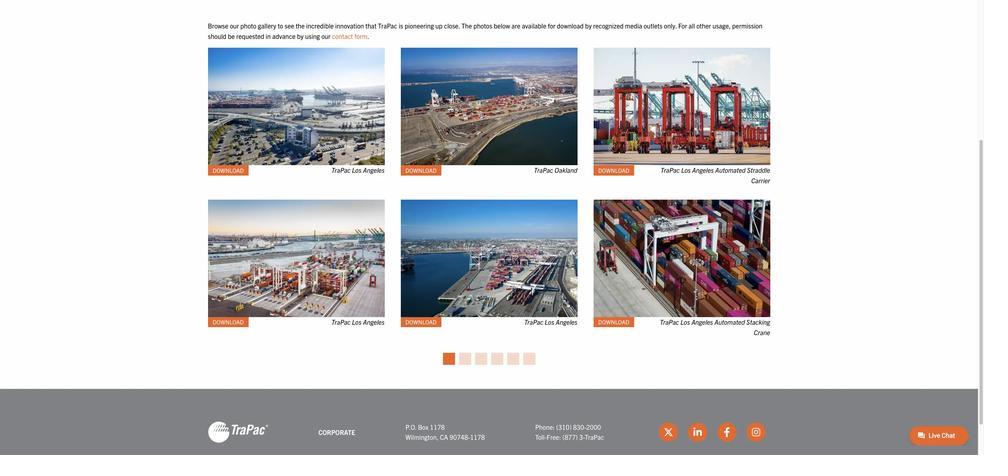 Task type: locate. For each thing, give the bounding box(es) containing it.
see
[[285, 22, 294, 30]]

0 horizontal spatial by
[[297, 32, 304, 40]]

tab panel
[[200, 48, 778, 352]]

trapac los angeles for trapac los angeles
[[331, 319, 385, 327]]

0 vertical spatial our
[[230, 22, 239, 30]]

the
[[461, 22, 472, 30]]

1178
[[430, 424, 445, 432], [470, 434, 485, 442]]

available
[[522, 22, 546, 30]]

trapac los angeles
[[331, 167, 385, 175], [331, 319, 385, 327], [524, 319, 577, 327]]

1178 up ca
[[430, 424, 445, 432]]

close.
[[444, 22, 460, 30]]

trapac oakland image
[[401, 48, 577, 166]]

0 horizontal spatial our
[[230, 22, 239, 30]]

automated
[[715, 167, 746, 175], [715, 319, 745, 327]]

wilmington,
[[405, 434, 438, 442]]

our down incredible
[[321, 32, 331, 40]]

by right the download
[[585, 22, 592, 30]]

los
[[352, 167, 361, 175], [681, 167, 691, 175], [352, 319, 361, 327], [545, 319, 554, 327], [681, 319, 690, 327]]

1 horizontal spatial our
[[321, 32, 331, 40]]

below
[[494, 22, 510, 30]]

main content
[[200, 21, 984, 366]]

crane
[[754, 329, 770, 337]]

by down 'the'
[[297, 32, 304, 40]]

angeles
[[363, 167, 385, 175], [692, 167, 714, 175], [363, 319, 385, 327], [556, 319, 577, 327], [691, 319, 713, 327]]

trapac los angeles image
[[208, 48, 385, 166], [208, 200, 385, 318], [401, 200, 577, 318]]

photo
[[240, 22, 256, 30]]

trapac los angeles image for trapac oakland
[[208, 48, 385, 166]]

p.o. box 1178 wilmington, ca 90748-1178
[[405, 424, 485, 442]]

up
[[435, 22, 443, 30]]

contact form link
[[332, 32, 367, 40]]

download link
[[208, 166, 249, 176], [401, 166, 441, 176], [593, 166, 634, 176], [208, 318, 249, 328], [401, 318, 441, 328], [593, 318, 634, 328]]

download
[[213, 167, 244, 174], [405, 167, 437, 174], [598, 167, 629, 174], [213, 319, 244, 326], [405, 319, 437, 326], [598, 319, 629, 326]]

830-
[[573, 424, 586, 432]]

main content containing browse our photo gallery to see the incredible innovation that trapac is pioneering up close. the photos below are available for download by recognized media outlets only. for all other usage, permission should be requested in advance by using our
[[200, 21, 984, 366]]

that
[[365, 22, 376, 30]]

1178 right ca
[[470, 434, 485, 442]]

box
[[418, 424, 429, 432]]

tab panel containing trapac los angeles
[[200, 48, 778, 352]]

0 vertical spatial 1178
[[430, 424, 445, 432]]

1 horizontal spatial 1178
[[470, 434, 485, 442]]

tab list
[[200, 352, 778, 366]]

incredible
[[306, 22, 334, 30]]

free:
[[547, 434, 561, 442]]

automated inside trapac los angeles automated stacking crane
[[715, 319, 745, 327]]

corporate
[[318, 429, 355, 437]]

the
[[296, 22, 305, 30]]

2000
[[586, 424, 601, 432]]

1 vertical spatial our
[[321, 32, 331, 40]]

trapac
[[378, 22, 397, 30], [331, 167, 351, 175], [534, 167, 553, 175], [661, 167, 680, 175], [331, 319, 351, 327], [524, 319, 543, 327], [660, 319, 679, 327], [585, 434, 604, 442]]

0 horizontal spatial 1178
[[430, 424, 445, 432]]

1 vertical spatial automated
[[715, 319, 745, 327]]

3-
[[579, 434, 585, 442]]

gallery
[[258, 22, 276, 30]]

angeles inside trapac los angeles automated stacking crane
[[691, 319, 713, 327]]

automated left straddle at the top
[[715, 167, 746, 175]]

our up be
[[230, 22, 239, 30]]

by
[[585, 22, 592, 30], [297, 32, 304, 40]]

footer
[[0, 390, 978, 456]]

other
[[696, 22, 711, 30]]

trapac inside phone: (310) 830-2000 toll-free: (877) 3-trapac
[[585, 434, 604, 442]]

0 vertical spatial automated
[[715, 167, 746, 175]]

all
[[689, 22, 695, 30]]

our
[[230, 22, 239, 30], [321, 32, 331, 40]]

automated left stacking
[[715, 319, 745, 327]]

footer containing p.o. box 1178
[[0, 390, 978, 456]]

pioneering
[[405, 22, 434, 30]]

automated for straddle
[[715, 167, 746, 175]]

phone:
[[535, 424, 555, 432]]

0 vertical spatial by
[[585, 22, 592, 30]]

form
[[354, 32, 367, 40]]

recognized
[[593, 22, 624, 30]]

advance
[[272, 32, 296, 40]]

automated inside trapac los angeles automated straddle carrier
[[715, 167, 746, 175]]

toll-
[[535, 434, 547, 442]]



Task type: describe. For each thing, give the bounding box(es) containing it.
angeles inside trapac los angeles automated straddle carrier
[[692, 167, 714, 175]]

browse
[[208, 22, 228, 30]]

trapac los angeles automated straddle carrier image
[[593, 48, 770, 166]]

oakland
[[555, 167, 577, 175]]

carrier
[[751, 177, 770, 185]]

browse our photo gallery to see the incredible innovation that trapac is pioneering up close. the photos below are available for download by recognized media outlets only. for all other usage, permission should be requested in advance by using our
[[208, 22, 762, 40]]

photos
[[473, 22, 492, 30]]

trapac inside trapac los angeles automated stacking crane
[[660, 319, 679, 327]]

(310)
[[556, 424, 572, 432]]

los inside trapac los angeles automated straddle carrier
[[681, 167, 691, 175]]

stacking
[[746, 319, 770, 327]]

be
[[228, 32, 235, 40]]

trapac los angeles automated stacking crane image
[[593, 200, 770, 318]]

los inside trapac los angeles automated stacking crane
[[681, 319, 690, 327]]

using
[[305, 32, 320, 40]]

requested
[[236, 32, 264, 40]]

(877)
[[562, 434, 578, 442]]

trapac los angeles image for trapac los angeles
[[208, 200, 385, 318]]

to
[[278, 22, 283, 30]]

trapac inside trapac los angeles automated straddle carrier
[[661, 167, 680, 175]]

straddle
[[747, 167, 770, 175]]

1 vertical spatial 1178
[[470, 434, 485, 442]]

for
[[548, 22, 555, 30]]

ca
[[440, 434, 448, 442]]

outlets
[[644, 22, 662, 30]]

.
[[367, 32, 369, 40]]

automated for stacking
[[715, 319, 745, 327]]

p.o.
[[405, 424, 417, 432]]

trapac los angeles automated stacking crane
[[660, 319, 770, 337]]

trapac los angeles automated straddle carrier
[[661, 167, 770, 185]]

phone: (310) 830-2000 toll-free: (877) 3-trapac
[[535, 424, 604, 442]]

90748-
[[450, 434, 470, 442]]

permission
[[732, 22, 762, 30]]

1 vertical spatial by
[[297, 32, 304, 40]]

only.
[[664, 22, 677, 30]]

for
[[678, 22, 687, 30]]

corporate image
[[208, 422, 268, 444]]

should
[[208, 32, 226, 40]]

in
[[266, 32, 271, 40]]

innovation
[[335, 22, 364, 30]]

contact
[[332, 32, 353, 40]]

usage,
[[712, 22, 731, 30]]

download
[[557, 22, 584, 30]]

trapac inside browse our photo gallery to see the incredible innovation that trapac is pioneering up close. the photos below are available for download by recognized media outlets only. for all other usage, permission should be requested in advance by using our
[[378, 22, 397, 30]]

is
[[399, 22, 403, 30]]

trapac los angeles for trapac oakland
[[331, 167, 385, 175]]

media
[[625, 22, 642, 30]]

contact form .
[[332, 32, 369, 40]]

trapac oakland
[[534, 167, 577, 175]]

1 horizontal spatial by
[[585, 22, 592, 30]]

are
[[511, 22, 520, 30]]



Task type: vqa. For each thing, say whether or not it's contained in the screenshot.
largest
no



